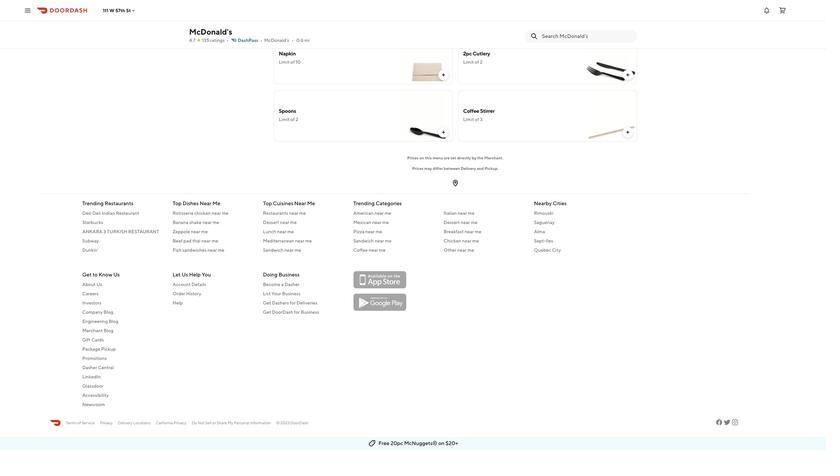 Task type: vqa. For each thing, say whether or not it's contained in the screenshot.
third the "•" from the left
yes



Task type: locate. For each thing, give the bounding box(es) containing it.
top up rotisserie
[[173, 200, 182, 207]]

1 horizontal spatial dessert near me
[[444, 220, 478, 225]]

doing
[[263, 272, 278, 278]]

spoons
[[279, 108, 296, 114]]

trending for trending restaurants
[[82, 200, 104, 207]]

me inside italian near me link
[[468, 210, 475, 216]]

account details
[[173, 282, 206, 287]]

for down get dashers for deliveries
[[294, 309, 300, 315]]

1 vertical spatial add item to cart image
[[441, 130, 446, 135]]

0 horizontal spatial coffee
[[354, 247, 368, 253]]

newsroom link
[[82, 401, 165, 408]]

me inside fish sandwiches near me 'link'
[[218, 247, 224, 253]]

near down restaurants near me
[[280, 220, 289, 225]]

near up the banana shake near me "link"
[[212, 210, 221, 216]]

0 horizontal spatial restaurants
[[105, 200, 133, 207]]

0 horizontal spatial dessert
[[263, 220, 279, 225]]

zeppole near me link
[[173, 228, 255, 235]]

prices for prices may differ between delivery and pickup.
[[412, 166, 424, 171]]

0 horizontal spatial help
[[173, 300, 183, 306]]

prices left may
[[412, 166, 424, 171]]

near down beef pad thai near me link
[[208, 247, 217, 253]]

me inside the banana shake near me "link"
[[213, 220, 219, 225]]

prices left this
[[407, 155, 419, 160]]

business up get dashers for deliveries
[[282, 291, 301, 296]]

0 vertical spatial merchant
[[485, 155, 502, 160]]

american near me link
[[354, 210, 436, 216]]

0.6
[[297, 38, 304, 43]]

2 near from the left
[[294, 200, 306, 207]]

2023
[[281, 420, 290, 425]]

3 down stirrer
[[480, 117, 483, 122]]

dasher right a
[[285, 282, 300, 287]]

1 horizontal spatial dessert
[[444, 220, 460, 225]]

doordash
[[272, 309, 293, 315], [291, 420, 309, 425]]

other near me link
[[444, 247, 526, 253]]

• right dashpass
[[260, 38, 262, 43]]

blog for merchant blog
[[104, 328, 113, 333]]

ankara 3 turkish restaurant
[[82, 229, 159, 234]]

chicken near me
[[444, 238, 479, 243]]

for inside get doordash for business link
[[294, 309, 300, 315]]

2 vertical spatial business
[[301, 309, 319, 315]]

0 vertical spatial mcdonald's
[[189, 27, 232, 36]]

dasher
[[285, 282, 300, 287], [82, 365, 97, 370]]

1 top from the left
[[173, 200, 182, 207]]

thai
[[192, 238, 201, 243]]

me up "rotisserie chicken near me" link
[[213, 200, 220, 207]]

sandwich for the topmost sandwich near me link
[[354, 238, 374, 243]]

delivery locations
[[118, 420, 151, 425]]

me inside "rotisserie chicken near me" link
[[222, 210, 229, 216]]

company
[[82, 309, 103, 315]]

near down shake
[[191, 229, 200, 234]]

on left $20+
[[439, 440, 445, 446]]

0 horizontal spatial me
[[213, 200, 220, 207]]

135
[[202, 38, 209, 43]]

trending categories
[[354, 200, 402, 207]]

delivery
[[461, 166, 476, 171], [118, 420, 133, 425]]

• left 0.6 on the left
[[292, 38, 294, 43]]

1 horizontal spatial on
[[439, 440, 445, 446]]

2 inside 2pc cutlery limit of 2
[[480, 59, 483, 65]]

delivery left locations
[[118, 420, 133, 425]]

near up restaurants near me link
[[294, 200, 306, 207]]

sept-iles
[[534, 238, 553, 243]]

restaurants down cuisines
[[263, 210, 288, 216]]

sandwich near me for the topmost sandwich near me link
[[354, 238, 392, 243]]

0 horizontal spatial delivery
[[118, 420, 133, 425]]

blog for engineering blog
[[109, 319, 118, 324]]

dessert up lunch
[[263, 220, 279, 225]]

0 horizontal spatial dessert near me link
[[263, 219, 346, 226]]

2 vertical spatial get
[[263, 309, 271, 315]]

dasher inside dasher central link
[[82, 365, 97, 370]]

1 vertical spatial sandwich near me link
[[263, 247, 346, 253]]

near down 'pizza near me'
[[369, 247, 378, 253]]

deliveries
[[297, 300, 317, 306]]

limit inside spoons limit of 2
[[279, 117, 290, 122]]

me inside mexican near me link
[[383, 220, 389, 225]]

2pc cutlery limit of 2
[[463, 50, 490, 65]]

2
[[480, 59, 483, 65], [296, 117, 298, 122]]

of inside 2pc cutlery limit of 2
[[475, 59, 479, 65]]

0 vertical spatial on
[[420, 155, 424, 160]]

doordash down dashers
[[272, 309, 293, 315]]

near up "chicken"
[[200, 200, 212, 207]]

get for get doordash for business
[[263, 309, 271, 315]]

1 vertical spatial merchant
[[82, 328, 103, 333]]

beef pad thai near me link
[[173, 238, 255, 244]]

1 horizontal spatial sandwich near me
[[354, 238, 392, 243]]

privacy left do
[[174, 420, 187, 425]]

account
[[173, 282, 191, 287]]

dasher central link
[[82, 364, 165, 371]]

0 vertical spatial restaurants
[[105, 200, 133, 207]]

us down get to know us
[[97, 282, 102, 287]]

near
[[212, 210, 221, 216], [289, 210, 299, 216], [375, 210, 384, 216], [458, 210, 467, 216], [203, 220, 212, 225], [280, 220, 289, 225], [372, 220, 382, 225], [461, 220, 470, 225], [191, 229, 200, 234], [277, 229, 287, 234], [366, 229, 375, 234], [465, 229, 474, 234], [201, 238, 211, 243], [295, 238, 304, 243], [375, 238, 384, 243], [462, 238, 472, 243], [208, 247, 217, 253], [284, 247, 294, 253], [369, 247, 378, 253], [457, 247, 467, 253]]

3 right the ankara
[[103, 229, 106, 234]]

1 horizontal spatial me
[[307, 200, 315, 207]]

3 • from the left
[[292, 38, 294, 43]]

merchant up gift cards
[[82, 328, 103, 333]]

banana shake near me link
[[173, 219, 255, 226]]

order history
[[173, 291, 201, 296]]

1 me from the left
[[213, 200, 220, 207]]

2 horizontal spatial •
[[292, 38, 294, 43]]

top left cuisines
[[263, 200, 272, 207]]

coffee left stirrer
[[463, 108, 479, 114]]

linkedin link
[[82, 373, 165, 380]]

mcdonald's up 135 ratings •
[[189, 27, 232, 36]]

ratings
[[210, 38, 225, 43]]

sandwich near me
[[354, 238, 392, 243], [263, 247, 301, 253]]

trending up deli
[[82, 200, 104, 207]]

blog down engineering blog
[[104, 328, 113, 333]]

• right ratings
[[227, 38, 229, 43]]

0 horizontal spatial trending
[[82, 200, 104, 207]]

me inside coffee near me link
[[379, 247, 386, 253]]

near down lunch near me link
[[295, 238, 304, 243]]

1 vertical spatial business
[[282, 291, 301, 296]]

differ
[[433, 166, 443, 171]]

1 vertical spatial 3
[[103, 229, 106, 234]]

zeppole
[[173, 229, 190, 234]]

doordash on twitter image
[[724, 418, 731, 426]]

sandwich down the mediterranean
[[263, 247, 284, 253]]

2 • from the left
[[260, 38, 262, 43]]

directly
[[457, 155, 471, 160]]

near down mediterranean near me
[[284, 247, 294, 253]]

0 vertical spatial get
[[82, 272, 92, 278]]

city
[[552, 247, 561, 253]]

become a dasher link
[[263, 281, 346, 288]]

details
[[192, 282, 206, 287]]

2 inside spoons limit of 2
[[296, 117, 298, 122]]

0 vertical spatial prices
[[407, 155, 419, 160]]

2 vertical spatial blog
[[104, 328, 113, 333]]

doordash on facebook image
[[716, 418, 724, 426]]

0 vertical spatial sandwich near me
[[354, 238, 392, 243]]

1 horizontal spatial delivery
[[461, 166, 476, 171]]

1 horizontal spatial us
[[113, 272, 120, 278]]

2 horizontal spatial us
[[182, 272, 188, 278]]

investors
[[82, 300, 101, 306]]

mexican near me
[[354, 220, 389, 225]]

mcdonald's up napkin
[[264, 38, 289, 43]]

business down deliveries
[[301, 309, 319, 315]]

us right know
[[113, 272, 120, 278]]

newsroom
[[82, 402, 105, 407]]

alma link
[[534, 228, 617, 235]]

gift cards link
[[82, 337, 165, 343]]

blog inside 'link'
[[104, 328, 113, 333]]

history
[[186, 291, 201, 296]]

1 horizontal spatial trending
[[354, 200, 375, 207]]

2 add item to cart image from the top
[[441, 130, 446, 135]]

0 horizontal spatial near
[[200, 200, 212, 207]]

on left this
[[420, 155, 424, 160]]

dessert near me up lunch near me
[[263, 220, 297, 225]]

privacy right service
[[100, 420, 113, 425]]

0 items, open order cart image
[[779, 6, 787, 14]]

add item to cart image
[[441, 15, 446, 20], [625, 15, 631, 20], [625, 72, 631, 78], [625, 130, 631, 135]]

0 horizontal spatial us
[[97, 282, 102, 287]]

for inside get dashers for deliveries link
[[290, 300, 296, 306]]

other near me
[[444, 247, 474, 253]]

0 horizontal spatial privacy
[[100, 420, 113, 425]]

1 vertical spatial for
[[294, 309, 300, 315]]

1 horizontal spatial mcdonald's
[[264, 38, 289, 43]]

saguenay
[[534, 220, 555, 225]]

1 horizontal spatial dasher
[[285, 282, 300, 287]]

near down top cuisines near me
[[289, 210, 299, 216]]

Item Search search field
[[542, 33, 632, 40]]

1 vertical spatial 2
[[296, 117, 298, 122]]

help link
[[173, 300, 255, 306]]

dasher up linkedin
[[82, 365, 97, 370]]

merchant up pickup.
[[485, 155, 502, 160]]

1 horizontal spatial sandwich
[[354, 238, 374, 243]]

dishes
[[183, 200, 199, 207]]

trending up the american at the top of page
[[354, 200, 375, 207]]

coffee down pizza at the left bottom of page
[[354, 247, 368, 253]]

2 me from the left
[[307, 200, 315, 207]]

between
[[444, 166, 460, 171]]

limit
[[279, 59, 290, 65], [463, 59, 474, 65], [279, 117, 290, 122], [463, 117, 474, 122]]

privacy
[[100, 420, 113, 425], [174, 420, 187, 425]]

delivery locations link
[[118, 420, 151, 426]]

0 horizontal spatial merchant
[[82, 328, 103, 333]]

sandwich down 'pizza near me'
[[354, 238, 374, 243]]

us for let us help you
[[182, 272, 188, 278]]

1 dessert near me from the left
[[263, 220, 297, 225]]

coffee inside coffee stirrer limit of 3
[[463, 108, 479, 114]]

near up chicken near me
[[465, 229, 474, 234]]

near up coffee near me
[[375, 238, 384, 243]]

business up a
[[279, 272, 300, 278]]

help down order
[[173, 300, 183, 306]]

0 horizontal spatial sandwich near me link
[[263, 247, 346, 253]]

nearby cities
[[534, 200, 567, 207]]

1 vertical spatial restaurants
[[263, 210, 288, 216]]

0 vertical spatial sandwich
[[354, 238, 374, 243]]

2pc
[[463, 50, 472, 57]]

me inside mediterranean near me "link"
[[305, 238, 312, 243]]

0 horizontal spatial 3
[[103, 229, 106, 234]]

1 horizontal spatial dessert near me link
[[444, 219, 526, 226]]

trending for trending categories
[[354, 200, 375, 207]]

near right italian
[[458, 210, 467, 216]]

0 horizontal spatial sandwich near me
[[263, 247, 301, 253]]

near
[[200, 200, 212, 207], [294, 200, 306, 207]]

1 horizontal spatial coffee
[[463, 108, 479, 114]]

1 vertical spatial prices
[[412, 166, 424, 171]]

sandwich near me link down mediterranean near me "link"
[[263, 247, 346, 253]]

doordash right 2023
[[291, 420, 309, 425]]

dessert near me link up breakfast near me link on the bottom right
[[444, 219, 526, 226]]

1 vertical spatial sandwich
[[263, 247, 284, 253]]

beef pad thai near me
[[173, 238, 218, 243]]

sandwich
[[354, 238, 374, 243], [263, 247, 284, 253]]

coffee near me
[[354, 247, 386, 253]]

1 vertical spatial sandwich near me
[[263, 247, 301, 253]]

0 horizontal spatial mcdonald's
[[189, 27, 232, 36]]

0 vertical spatial help
[[189, 272, 201, 278]]

pizza
[[354, 229, 365, 234]]

me up restaurants near me link
[[307, 200, 315, 207]]

0 vertical spatial coffee
[[463, 108, 479, 114]]

1 vertical spatial blog
[[109, 319, 118, 324]]

2 down cutlery
[[480, 59, 483, 65]]

dessert near me link up lunch near me link
[[263, 219, 346, 226]]

2 top from the left
[[263, 200, 272, 207]]

coffee for stirrer
[[463, 108, 479, 114]]

blog up engineering blog
[[104, 309, 113, 315]]

1 horizontal spatial top
[[263, 200, 272, 207]]

for
[[290, 300, 296, 306], [294, 309, 300, 315]]

0 vertical spatial add item to cart image
[[441, 72, 446, 78]]

0 horizontal spatial on
[[420, 155, 424, 160]]

1 vertical spatial dasher
[[82, 365, 97, 370]]

prices on this menu are set directly by the merchant .
[[407, 155, 503, 160]]

0 vertical spatial blog
[[104, 309, 113, 315]]

0 horizontal spatial 2
[[296, 117, 298, 122]]

us right let
[[182, 272, 188, 278]]

20pc
[[391, 440, 403, 446]]

0 vertical spatial sandwich near me link
[[354, 238, 436, 244]]

sandwich near me link down the pizza near me link
[[354, 238, 436, 244]]

free
[[379, 440, 390, 446]]

2 dessert near me from the left
[[444, 220, 478, 225]]

share
[[217, 420, 227, 425]]

1 privacy from the left
[[100, 420, 113, 425]]

for up get doordash for business at the left
[[290, 300, 296, 306]]

0 vertical spatial 3
[[480, 117, 483, 122]]

.
[[502, 155, 503, 160]]

blog up merchant blog 'link'
[[109, 319, 118, 324]]

help up details
[[189, 272, 201, 278]]

dessert near me down "italian near me"
[[444, 220, 478, 225]]

us for about us
[[97, 282, 102, 287]]

top for top cuisines near me
[[263, 200, 272, 207]]

1 horizontal spatial near
[[294, 200, 306, 207]]

0 horizontal spatial •
[[227, 38, 229, 43]]

0 vertical spatial 2
[[480, 59, 483, 65]]

1 horizontal spatial sandwich near me link
[[354, 238, 436, 244]]

me inside other near me link
[[468, 247, 474, 253]]

1 add item to cart image from the top
[[441, 72, 446, 78]]

open menu image
[[24, 6, 32, 14]]

1 vertical spatial on
[[439, 440, 445, 446]]

1 vertical spatial coffee
[[354, 247, 368, 253]]

mediterranean near me link
[[263, 238, 346, 244]]

restaurants up "desi deli indian restaurant" link
[[105, 200, 133, 207]]

1 trending from the left
[[82, 200, 104, 207]]

0 vertical spatial dasher
[[285, 282, 300, 287]]

0 vertical spatial for
[[290, 300, 296, 306]]

restaurant
[[128, 229, 159, 234]]

1 horizontal spatial •
[[260, 38, 262, 43]]

• for dashpass •
[[260, 38, 262, 43]]

2 dessert from the left
[[444, 220, 460, 225]]

1 vertical spatial mcdonald's
[[264, 38, 289, 43]]

1 horizontal spatial 3
[[480, 117, 483, 122]]

1 horizontal spatial privacy
[[174, 420, 187, 425]]

add item to cart image
[[441, 72, 446, 78], [441, 130, 446, 135]]

2 down spoons at the top of the page
[[296, 117, 298, 122]]

delivery down directly
[[461, 166, 476, 171]]

0 horizontal spatial dasher
[[82, 365, 97, 370]]

0 horizontal spatial dessert near me
[[263, 220, 297, 225]]

0 horizontal spatial sandwich
[[263, 247, 284, 253]]

dessert down italian
[[444, 220, 460, 225]]

sandwich near me up coffee near me
[[354, 238, 392, 243]]

0 horizontal spatial top
[[173, 200, 182, 207]]

add item to cart image for spoons
[[441, 130, 446, 135]]

pad
[[184, 238, 192, 243]]

2pc cutlery image
[[586, 33, 637, 84]]

are
[[444, 155, 450, 160]]

1 horizontal spatial merchant
[[485, 155, 502, 160]]

1 vertical spatial get
[[263, 300, 271, 306]]

near down american near me
[[372, 220, 382, 225]]

sept-iles link
[[534, 238, 617, 244]]

sandwich near me down the mediterranean
[[263, 247, 301, 253]]

business inside list your business link
[[282, 291, 301, 296]]

let
[[173, 272, 181, 278]]

notification bell image
[[763, 6, 771, 14]]

1 near from the left
[[200, 200, 212, 207]]

1 horizontal spatial 2
[[480, 59, 483, 65]]

2 trending from the left
[[354, 200, 375, 207]]

doing business
[[263, 272, 300, 278]]

subway
[[82, 238, 99, 243]]

4.7
[[189, 38, 196, 43]]



Task type: describe. For each thing, give the bounding box(es) containing it.
limit inside 2pc cutlery limit of 2
[[463, 59, 474, 65]]

promotions link
[[82, 355, 165, 362]]

near up the breakfast near me
[[461, 220, 470, 225]]

rimouski link
[[534, 210, 617, 216]]

spoons image
[[401, 90, 453, 142]]

merchant inside 'link'
[[82, 328, 103, 333]]

indian
[[102, 210, 115, 216]]

glassdoor
[[82, 383, 103, 389]]

mcdonald's for mcdonald's • 0.6 mi
[[264, 38, 289, 43]]

57th
[[115, 8, 125, 13]]

blog for company blog
[[104, 309, 113, 315]]

1 horizontal spatial restaurants
[[263, 210, 288, 216]]

st
[[126, 8, 131, 13]]

merchant blog link
[[82, 327, 165, 334]]

american
[[354, 210, 374, 216]]

top for top dishes near me
[[173, 200, 182, 207]]

0 vertical spatial delivery
[[461, 166, 476, 171]]

top cuisines near me
[[263, 200, 315, 207]]

fish sandwiches near me link
[[173, 247, 255, 253]]

stirrer
[[480, 108, 495, 114]]

privacy link
[[100, 420, 113, 426]]

for for dashers
[[290, 300, 296, 306]]

of inside napkin limit of 10
[[291, 59, 295, 65]]

napkin image
[[401, 33, 453, 84]]

me inside american near me link
[[385, 210, 391, 216]]

to
[[93, 272, 98, 278]]

me inside restaurants near me link
[[299, 210, 306, 216]]

straw image
[[586, 0, 637, 27]]

lunch
[[263, 229, 276, 234]]

me inside "chicken near me" link
[[473, 238, 479, 243]]

breakfast near me
[[444, 229, 482, 234]]

near down 'mexican near me'
[[366, 229, 375, 234]]

business inside get doordash for business link
[[301, 309, 319, 315]]

near for dishes
[[200, 200, 212, 207]]

© 2023 doordash
[[276, 420, 309, 425]]

restaurants near me link
[[263, 210, 346, 216]]

3 inside coffee stirrer limit of 3
[[480, 117, 483, 122]]

dunkin'
[[82, 247, 98, 253]]

coffee stirrer image
[[586, 90, 637, 142]]

california
[[156, 420, 173, 425]]

1 vertical spatial help
[[173, 300, 183, 306]]

starbucks
[[82, 220, 103, 225]]

sandwich for left sandwich near me link
[[263, 247, 284, 253]]

engineering
[[82, 319, 108, 324]]

40 mcnuggets image
[[401, 0, 453, 27]]

menu
[[433, 155, 443, 160]]

cuisines
[[273, 200, 293, 207]]

engineering blog link
[[82, 318, 165, 325]]

quebec
[[534, 247, 551, 253]]

package pickup
[[82, 346, 116, 352]]

about us link
[[82, 281, 165, 288]]

sandwiches
[[182, 247, 207, 253]]

service
[[82, 420, 95, 425]]

• for mcdonald's • 0.6 mi
[[292, 38, 294, 43]]

list your business link
[[263, 290, 346, 297]]

prices for prices on this menu are set directly by the merchant .
[[407, 155, 419, 160]]

investors link
[[82, 300, 165, 306]]

dashpass
[[238, 38, 258, 43]]

list your business
[[263, 291, 301, 296]]

1 dessert near me link from the left
[[263, 219, 346, 226]]

rotisserie chicken near me
[[173, 210, 229, 216]]

top dishes near me
[[173, 200, 220, 207]]

fish sandwiches near me
[[173, 247, 224, 253]]

me inside the pizza near me link
[[376, 229, 382, 234]]

0 vertical spatial business
[[279, 272, 300, 278]]

mcdonald's for mcdonald's
[[189, 27, 232, 36]]

me inside zeppole near me 'link'
[[201, 229, 208, 234]]

package
[[82, 346, 100, 352]]

sandwich near me for left sandwich near me link
[[263, 247, 301, 253]]

restaurants near me
[[263, 210, 306, 216]]

pickup.
[[485, 166, 499, 171]]

terms of service link
[[66, 420, 95, 426]]

a
[[281, 282, 284, 287]]

saguenay link
[[534, 219, 617, 226]]

linkedin
[[82, 374, 101, 379]]

111
[[103, 8, 108, 13]]

my
[[228, 420, 233, 425]]

get for get to know us
[[82, 272, 92, 278]]

135 ratings •
[[202, 38, 229, 43]]

near down trending categories
[[375, 210, 384, 216]]

coffee for near
[[354, 247, 368, 253]]

doordash on instagram image
[[731, 418, 739, 426]]

3 inside ankara 3 turkish restaurant link
[[103, 229, 106, 234]]

me inside lunch near me link
[[287, 229, 294, 234]]

and
[[477, 166, 484, 171]]

©
[[276, 420, 280, 425]]

me inside breakfast near me link
[[475, 229, 482, 234]]

package pickup link
[[82, 346, 165, 352]]

by
[[472, 155, 477, 160]]

get dashers for deliveries link
[[263, 300, 346, 306]]

mcdonald's • 0.6 mi
[[264, 38, 310, 43]]

mediterranean near me
[[263, 238, 312, 243]]

set
[[451, 155, 456, 160]]

1 • from the left
[[227, 38, 229, 43]]

may
[[424, 166, 432, 171]]

near right thai
[[201, 238, 211, 243]]

of inside coffee stirrer limit of 3
[[475, 117, 479, 122]]

free 20pc mcnuggetsⓡ on $20+
[[379, 440, 458, 446]]

categories
[[376, 200, 402, 207]]

central
[[98, 365, 114, 370]]

other
[[444, 247, 457, 253]]

2 privacy from the left
[[174, 420, 187, 425]]

near down chicken near me
[[457, 247, 467, 253]]

merchant blog
[[82, 328, 113, 333]]

sell
[[205, 420, 212, 425]]

cards
[[91, 337, 104, 342]]

you
[[202, 272, 211, 278]]

do
[[192, 420, 197, 425]]

1 vertical spatial doordash
[[291, 420, 309, 425]]

desi deli indian restaurant
[[82, 210, 139, 216]]

spoons limit of 2
[[279, 108, 298, 122]]

get for get dashers for deliveries
[[263, 300, 271, 306]]

not
[[198, 420, 205, 425]]

me for top cuisines near me
[[307, 200, 315, 207]]

me for top dishes near me
[[213, 200, 220, 207]]

me inside beef pad thai near me link
[[212, 238, 218, 243]]

for for doordash
[[294, 309, 300, 315]]

coffee near me link
[[354, 247, 436, 253]]

careers link
[[82, 290, 165, 297]]

order history link
[[173, 290, 255, 297]]

limit inside napkin limit of 10
[[279, 59, 290, 65]]

california privacy
[[156, 420, 187, 425]]

2 dessert near me link from the left
[[444, 219, 526, 226]]

near for cuisines
[[294, 200, 306, 207]]

10
[[296, 59, 301, 65]]

do not sell or share my personal information
[[192, 420, 271, 425]]

pizza near me link
[[354, 228, 436, 235]]

careers
[[82, 291, 99, 296]]

get to know us
[[82, 272, 120, 278]]

near down the breakfast near me
[[462, 238, 472, 243]]

0 vertical spatial doordash
[[272, 309, 293, 315]]

american near me
[[354, 210, 391, 216]]

1 horizontal spatial help
[[189, 272, 201, 278]]

of inside spoons limit of 2
[[291, 117, 295, 122]]

limit inside coffee stirrer limit of 3
[[463, 117, 474, 122]]

dunkin' link
[[82, 247, 165, 253]]

lunch near me link
[[263, 228, 346, 235]]

near up the mediterranean
[[277, 229, 287, 234]]

dasher inside 'become a dasher' link
[[285, 282, 300, 287]]

information
[[250, 420, 271, 425]]

add item to cart image for napkin
[[441, 72, 446, 78]]

quebec city
[[534, 247, 561, 253]]

1 dessert from the left
[[263, 220, 279, 225]]

1 vertical spatial delivery
[[118, 420, 133, 425]]

zeppole near me
[[173, 229, 208, 234]]

near down "chicken"
[[203, 220, 212, 225]]



